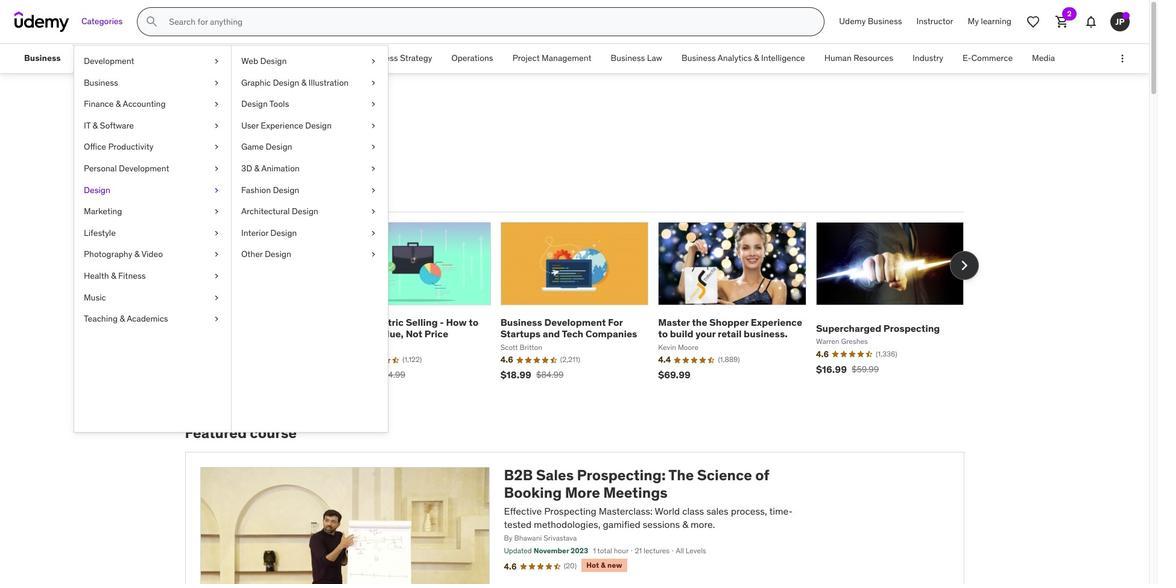 Task type: locate. For each thing, give the bounding box(es) containing it.
xsmall image for office productivity
[[212, 141, 221, 153]]

& right hot
[[601, 561, 606, 570]]

udemy business
[[840, 16, 902, 27]]

to right how
[[469, 316, 479, 328]]

management right project
[[542, 53, 592, 63]]

1 horizontal spatial prospecting
[[884, 322, 940, 334]]

value centric selling - how to sell on value, not price link
[[343, 316, 479, 340]]

prospecting
[[884, 322, 940, 334], [544, 505, 597, 517]]

it
[[84, 120, 91, 131]]

2 vertical spatial development
[[545, 316, 606, 328]]

music
[[84, 292, 106, 303]]

business inside udemy business link
[[868, 16, 902, 27]]

sales right b2b
[[536, 466, 574, 485]]

wishlist image
[[1026, 14, 1041, 29]]

value,
[[376, 328, 404, 340]]

xsmall image
[[212, 56, 221, 67], [212, 77, 221, 89], [369, 77, 378, 89], [212, 98, 221, 110], [369, 120, 378, 132], [369, 163, 378, 175], [212, 184, 221, 196], [369, 184, 378, 196], [369, 206, 378, 218], [212, 227, 221, 239], [212, 249, 221, 261]]

xsmall image for personal development
[[212, 163, 221, 175]]

& left video
[[134, 249, 140, 260]]

marketing
[[84, 206, 122, 217]]

3d & animation
[[241, 163, 300, 174]]

design down interior design
[[265, 249, 291, 260]]

21
[[635, 546, 642, 555]]

experience right shopper
[[751, 316, 803, 328]]

process,
[[731, 505, 768, 517]]

& for it & software
[[93, 120, 98, 131]]

xsmall image for design tools
[[369, 98, 378, 110]]

xsmall image for finance & accounting
[[212, 98, 221, 110]]

sales left user
[[185, 101, 236, 127]]

to
[[245, 154, 259, 173], [469, 316, 479, 328], [659, 328, 668, 340]]

master the shopper experience to build your retail business. link
[[659, 316, 803, 340]]

human
[[825, 53, 852, 63]]

business left law
[[611, 53, 645, 63]]

law
[[647, 53, 663, 63]]

& right 3d at the top of page
[[254, 163, 260, 174]]

& for teaching & academics
[[120, 313, 125, 324]]

value centric selling - how to sell on value, not price
[[343, 316, 479, 340]]

to down game on the top of the page
[[245, 154, 259, 173]]

0 horizontal spatial experience
[[261, 120, 303, 131]]

photography
[[84, 249, 132, 260]]

1 management from the left
[[255, 53, 305, 63]]

accounting
[[123, 98, 166, 109]]

1 vertical spatial sales
[[536, 466, 574, 485]]

business left and at the left of page
[[501, 316, 542, 328]]

experience down tools
[[261, 120, 303, 131]]

xsmall image for health & fitness
[[212, 270, 221, 282]]

0 vertical spatial courses
[[239, 101, 318, 127]]

instructor
[[917, 16, 954, 27]]

xsmall image
[[369, 56, 378, 67], [369, 98, 378, 110], [212, 120, 221, 132], [212, 141, 221, 153], [369, 141, 378, 153], [212, 163, 221, 175], [212, 206, 221, 218], [369, 227, 378, 239], [369, 249, 378, 261], [212, 270, 221, 282], [212, 292, 221, 304], [212, 313, 221, 325]]

levels
[[686, 546, 707, 555]]

user experience design
[[241, 120, 332, 131]]

xsmall image inside lifestyle link
[[212, 227, 221, 239]]

0 horizontal spatial sales
[[185, 101, 236, 127]]

design link
[[74, 180, 231, 201]]

xsmall image inside finance & accounting link
[[212, 98, 221, 110]]

& for health & fitness
[[111, 270, 116, 281]]

udemy
[[840, 16, 866, 27]]

2
[[1068, 9, 1072, 18]]

effective
[[504, 505, 542, 517]]

xsmall image inside development link
[[212, 56, 221, 67]]

xsmall image inside office productivity link
[[212, 141, 221, 153]]

xsmall image inside the 'user experience design' link
[[369, 120, 378, 132]]

management link
[[245, 44, 314, 73]]

finance & accounting
[[84, 98, 166, 109]]

prospecting inside b2b sales prospecting: the science of booking more meetings effective prospecting masterclass: world class sales process, time- tested methodologies, gamified sessions & more. by bhawani srivastava
[[544, 505, 597, 517]]

1 vertical spatial prospecting
[[544, 505, 597, 517]]

xsmall image for game design
[[369, 141, 378, 153]]

business law link
[[601, 44, 672, 73]]

entrepreneurship link
[[81, 44, 166, 73]]

submit search image
[[145, 14, 160, 29]]

my
[[968, 16, 979, 27]]

xsmall image inside business link
[[212, 77, 221, 89]]

management up graphic design & illustration
[[255, 53, 305, 63]]

trending
[[263, 190, 303, 202]]

& down class
[[683, 518, 689, 530]]

design down fashion design link
[[292, 206, 318, 217]]

xsmall image inside game design link
[[369, 141, 378, 153]]

business
[[868, 16, 902, 27], [24, 53, 61, 63], [364, 53, 398, 63], [611, 53, 645, 63], [682, 53, 716, 63], [84, 77, 118, 88], [501, 316, 542, 328]]

you have alerts image
[[1123, 12, 1130, 19]]

carousel element
[[185, 222, 979, 396]]

business link down the udemy image
[[14, 44, 70, 73]]

total
[[598, 546, 612, 555]]

design down architectural design
[[271, 227, 297, 238]]

graphic design & illustration link
[[232, 72, 388, 94]]

for
[[608, 316, 623, 328]]

not
[[406, 328, 423, 340]]

courses to get you started
[[185, 154, 367, 173]]

xsmall image for architectural design
[[369, 206, 378, 218]]

personal development
[[84, 163, 169, 174]]

1 horizontal spatial experience
[[751, 316, 803, 328]]

more.
[[691, 518, 715, 530]]

business left arrow pointing to subcategory menu links icon
[[24, 53, 61, 63]]

project management
[[513, 53, 592, 63]]

jp link
[[1106, 7, 1135, 36]]

teaching & academics
[[84, 313, 168, 324]]

xsmall image inside graphic design & illustration link
[[369, 77, 378, 89]]

0 horizontal spatial prospecting
[[544, 505, 597, 517]]

business inside business law link
[[611, 53, 645, 63]]

fitness
[[118, 270, 146, 281]]

business inside business analytics & intelligence link
[[682, 53, 716, 63]]

you
[[288, 154, 313, 173]]

instructor link
[[910, 7, 961, 36]]

& down web design link
[[301, 77, 307, 88]]

design for game
[[266, 141, 292, 152]]

office
[[84, 141, 106, 152]]

to left build
[[659, 328, 668, 340]]

design for graphic
[[273, 77, 299, 88]]

sales
[[185, 101, 236, 127], [536, 466, 574, 485]]

your
[[696, 328, 716, 340]]

design down animation
[[273, 184, 299, 195]]

business left strategy
[[364, 53, 398, 63]]

selling
[[406, 316, 438, 328]]

1 vertical spatial experience
[[751, 316, 803, 328]]

business left the analytics
[[682, 53, 716, 63]]

prospecting inside carousel element
[[884, 322, 940, 334]]

business strategy
[[364, 53, 432, 63]]

xsmall image inside fashion design link
[[369, 184, 378, 196]]

xsmall image inside design link
[[212, 184, 221, 196]]

xsmall image inside interior design link
[[369, 227, 378, 239]]

personal development link
[[74, 158, 231, 180]]

0 vertical spatial sales
[[185, 101, 236, 127]]

development for personal
[[119, 163, 169, 174]]

design up courses to get you started
[[266, 141, 292, 152]]

class
[[683, 505, 704, 517]]

b2b
[[504, 466, 533, 485]]

xsmall image inside design tools link
[[369, 98, 378, 110]]

experience inside master the shopper experience to build your retail business.
[[751, 316, 803, 328]]

human resources link
[[815, 44, 903, 73]]

to inside master the shopper experience to build your retail business.
[[659, 328, 668, 340]]

architectural
[[241, 206, 290, 217]]

1
[[593, 546, 596, 555]]

design down design tools link
[[305, 120, 332, 131]]

management
[[255, 53, 305, 63], [542, 53, 592, 63]]

xsmall image inside marketing link
[[212, 206, 221, 218]]

time-
[[770, 505, 793, 517]]

categories button
[[74, 7, 130, 36]]

build
[[670, 328, 694, 340]]

b2b sales prospecting: the science of booking more meetings effective prospecting masterclass: world class sales process, time- tested methodologies, gamified sessions & more. by bhawani srivastava
[[504, 466, 793, 543]]

music link
[[74, 287, 231, 308]]

design
[[260, 56, 287, 66], [273, 77, 299, 88], [241, 98, 268, 109], [305, 120, 332, 131], [266, 141, 292, 152], [84, 184, 110, 195], [273, 184, 299, 195], [292, 206, 318, 217], [271, 227, 297, 238], [265, 249, 291, 260]]

design inside 'link'
[[265, 249, 291, 260]]

courses
[[239, 101, 318, 127], [185, 154, 241, 173]]

1 horizontal spatial to
[[469, 316, 479, 328]]

& right it
[[93, 120, 98, 131]]

1 horizontal spatial management
[[542, 53, 592, 63]]

xsmall image inside photography & video link
[[212, 249, 221, 261]]

xsmall image for it & software
[[212, 120, 221, 132]]

2 horizontal spatial to
[[659, 328, 668, 340]]

business link up accounting at left
[[74, 72, 231, 94]]

xsmall image inside it & software link
[[212, 120, 221, 132]]

operations
[[452, 53, 493, 63]]

business right udemy
[[868, 16, 902, 27]]

xsmall image inside personal development link
[[212, 163, 221, 175]]

fashion
[[241, 184, 271, 195]]

0 horizontal spatial management
[[255, 53, 305, 63]]

design right web
[[260, 56, 287, 66]]

started
[[316, 154, 367, 173]]

sales inside b2b sales prospecting: the science of booking more meetings effective prospecting masterclass: world class sales process, time- tested methodologies, gamified sessions & more. by bhawani srivastava
[[536, 466, 574, 485]]

human resources
[[825, 53, 894, 63]]

xsmall image inside music link
[[212, 292, 221, 304]]

design down graphic
[[241, 98, 268, 109]]

0 vertical spatial prospecting
[[884, 322, 940, 334]]

most popular button
[[185, 182, 251, 211]]

xsmall image for interior design
[[369, 227, 378, 239]]

management inside management link
[[255, 53, 305, 63]]

& right the finance
[[116, 98, 121, 109]]

development inside business development for startups and tech companies
[[545, 316, 606, 328]]

featured
[[185, 424, 247, 443]]

design for interior
[[271, 227, 297, 238]]

& right health
[[111, 270, 116, 281]]

master the shopper experience to build your retail business.
[[659, 316, 803, 340]]

user
[[241, 120, 259, 131]]

tested
[[504, 518, 532, 530]]

xsmall image for lifestyle
[[212, 227, 221, 239]]

health & fitness link
[[74, 265, 231, 287]]

2 management from the left
[[542, 53, 592, 63]]

other
[[241, 249, 263, 260]]

1 horizontal spatial sales
[[536, 466, 574, 485]]

1 vertical spatial courses
[[185, 154, 241, 173]]

xsmall image inside architectural design link
[[369, 206, 378, 218]]

notifications image
[[1084, 14, 1099, 29]]

xsmall image inside other design 'link'
[[369, 249, 378, 261]]

&
[[754, 53, 759, 63], [301, 77, 307, 88], [116, 98, 121, 109], [93, 120, 98, 131], [254, 163, 260, 174], [134, 249, 140, 260], [111, 270, 116, 281], [120, 313, 125, 324], [683, 518, 689, 530], [601, 561, 606, 570]]

xsmall image inside web design link
[[369, 56, 378, 67]]

& for finance & accounting
[[116, 98, 121, 109]]

1 vertical spatial development
[[119, 163, 169, 174]]

business analytics & intelligence link
[[672, 44, 815, 73]]

xsmall image inside teaching & academics link
[[212, 313, 221, 325]]

xsmall image inside 3d & animation link
[[369, 163, 378, 175]]

& right the 'teaching'
[[120, 313, 125, 324]]

xsmall image inside health & fitness link
[[212, 270, 221, 282]]

business up the finance
[[84, 77, 118, 88]]

development
[[84, 56, 134, 66], [119, 163, 169, 174], [545, 316, 606, 328]]

updated november 2023
[[504, 546, 588, 555]]

design up tools
[[273, 77, 299, 88]]

xsmall image for user experience design
[[369, 120, 378, 132]]

xsmall image for web design
[[369, 56, 378, 67]]



Task type: describe. For each thing, give the bounding box(es) containing it.
0 horizontal spatial business link
[[14, 44, 70, 73]]

game
[[241, 141, 264, 152]]

interior design
[[241, 227, 297, 238]]

finance & accounting link
[[74, 94, 231, 115]]

on
[[362, 328, 374, 340]]

udemy business link
[[832, 7, 910, 36]]

1 horizontal spatial business link
[[74, 72, 231, 94]]

retail
[[718, 328, 742, 340]]

to inside value centric selling - how to sell on value, not price
[[469, 316, 479, 328]]

& right the analytics
[[754, 53, 759, 63]]

operations link
[[442, 44, 503, 73]]

development for business
[[545, 316, 606, 328]]

more
[[565, 483, 600, 502]]

xsmall image for design
[[212, 184, 221, 196]]

it & software link
[[74, 115, 231, 137]]

architectural design
[[241, 206, 318, 217]]

productivity
[[108, 141, 154, 152]]

my learning link
[[961, 7, 1019, 36]]

meetings
[[604, 483, 668, 502]]

more subcategory menu links image
[[1117, 53, 1129, 65]]

fashion design link
[[232, 180, 388, 201]]

& for photography & video
[[134, 249, 140, 260]]

xsmall image for development
[[212, 56, 221, 67]]

& for 3d & animation
[[254, 163, 260, 174]]

featured course
[[185, 424, 297, 443]]

sessions
[[643, 518, 680, 530]]

gamified
[[603, 518, 641, 530]]

lifestyle link
[[74, 223, 231, 244]]

business inside business development for startups and tech companies
[[501, 316, 542, 328]]

health
[[84, 270, 109, 281]]

xsmall image for teaching & academics
[[212, 313, 221, 325]]

arrow pointing to subcategory menu links image
[[70, 44, 81, 73]]

communication link
[[166, 44, 245, 73]]

marketing link
[[74, 201, 231, 223]]

0 horizontal spatial to
[[245, 154, 259, 173]]

design for other
[[265, 249, 291, 260]]

animation
[[261, 163, 300, 174]]

personal
[[84, 163, 117, 174]]

3d & animation link
[[232, 158, 388, 180]]

business development for startups and tech companies link
[[501, 316, 638, 340]]

(20)
[[564, 561, 577, 570]]

design for fashion
[[273, 184, 299, 195]]

illustration
[[309, 77, 349, 88]]

business.
[[744, 328, 788, 340]]

e-commerce
[[963, 53, 1013, 63]]

video
[[141, 249, 163, 260]]

teaching & academics link
[[74, 308, 231, 330]]

xsmall image for fashion design
[[369, 184, 378, 196]]

sales courses
[[185, 101, 318, 127]]

intelligence
[[762, 53, 805, 63]]

trending button
[[260, 182, 306, 211]]

communication
[[176, 53, 236, 63]]

web design link
[[232, 51, 388, 72]]

most popular
[[187, 190, 248, 202]]

categories
[[81, 16, 123, 27]]

xsmall image for business
[[212, 77, 221, 89]]

lectures
[[644, 546, 670, 555]]

centric
[[370, 316, 404, 328]]

shopper
[[710, 316, 749, 328]]

design for web
[[260, 56, 287, 66]]

21 lectures
[[635, 546, 670, 555]]

strategy
[[400, 53, 432, 63]]

other design
[[241, 249, 291, 260]]

supercharged prospecting link
[[816, 322, 940, 334]]

analytics
[[718, 53, 752, 63]]

all
[[676, 546, 684, 555]]

xsmall image for graphic design & illustration
[[369, 77, 378, 89]]

xsmall image for music
[[212, 292, 221, 304]]

finance
[[84, 98, 114, 109]]

office productivity link
[[74, 137, 231, 158]]

next image
[[955, 256, 974, 275]]

game design link
[[232, 137, 388, 158]]

0 vertical spatial experience
[[261, 120, 303, 131]]

tools
[[270, 98, 289, 109]]

business inside business strategy 'link'
[[364, 53, 398, 63]]

hour
[[614, 546, 629, 555]]

resources
[[854, 53, 894, 63]]

udemy image
[[14, 11, 69, 32]]

and
[[543, 328, 560, 340]]

& inside b2b sales prospecting: the science of booking more meetings effective prospecting masterclass: world class sales process, time- tested methodologies, gamified sessions & more. by bhawani srivastava
[[683, 518, 689, 530]]

web
[[241, 56, 258, 66]]

popular
[[213, 190, 248, 202]]

methodologies,
[[534, 518, 601, 530]]

& for hot & new
[[601, 561, 606, 570]]

xsmall image for other design
[[369, 249, 378, 261]]

2 link
[[1048, 7, 1077, 36]]

xsmall image for marketing
[[212, 206, 221, 218]]

shopping cart with 2 items image
[[1055, 14, 1070, 29]]

supercharged
[[816, 322, 882, 334]]

office productivity
[[84, 141, 154, 152]]

3d
[[241, 163, 252, 174]]

0 vertical spatial development
[[84, 56, 134, 66]]

game design
[[241, 141, 292, 152]]

media link
[[1023, 44, 1065, 73]]

startups
[[501, 328, 541, 340]]

design for architectural
[[292, 206, 318, 217]]

tech
[[562, 328, 584, 340]]

management inside project management "link"
[[542, 53, 592, 63]]

entrepreneurship
[[91, 53, 157, 63]]

architectural design link
[[232, 201, 388, 223]]

xsmall image for 3d & animation
[[369, 163, 378, 175]]

Search for anything text field
[[167, 11, 810, 32]]

how
[[446, 316, 467, 328]]

master
[[659, 316, 690, 328]]

the
[[669, 466, 694, 485]]

teaching
[[84, 313, 118, 324]]

course
[[250, 424, 297, 443]]

new
[[608, 561, 622, 570]]

design down 'personal'
[[84, 184, 110, 195]]

e-
[[963, 53, 972, 63]]

xsmall image for photography & video
[[212, 249, 221, 261]]

booking
[[504, 483, 562, 502]]

1 total hour
[[593, 546, 629, 555]]

design tools
[[241, 98, 289, 109]]

health & fitness
[[84, 270, 146, 281]]



Task type: vqa. For each thing, say whether or not it's contained in the screenshot.
HANDS-ON EXERCISES at the top right of the page
no



